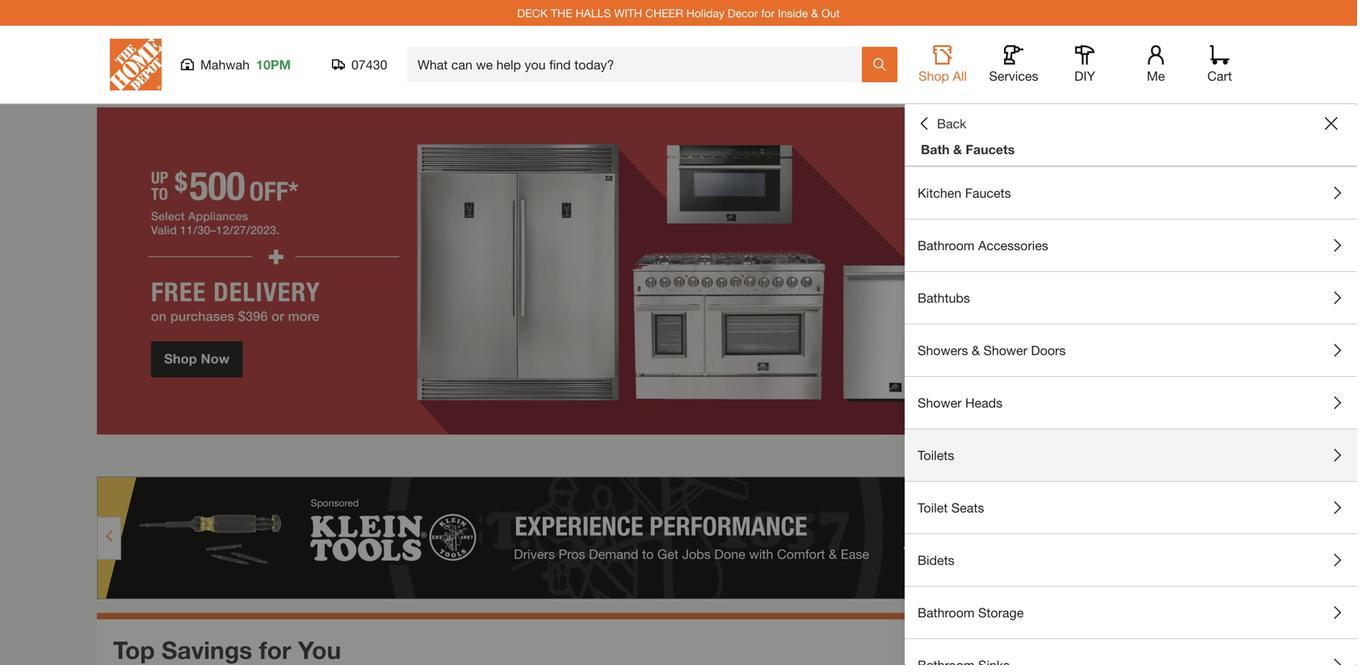 Task type: describe. For each thing, give the bounding box(es) containing it.
deck
[[517, 6, 548, 20]]

shower heads button
[[905, 377, 1357, 429]]

faucets for kitchen faucets
[[965, 185, 1011, 201]]

back
[[937, 116, 967, 131]]

& for bath
[[953, 142, 962, 157]]

back button
[[918, 116, 967, 132]]

cart link
[[1202, 45, 1238, 84]]

savings
[[162, 636, 252, 665]]

me
[[1147, 68, 1165, 84]]

all
[[953, 68, 967, 84]]

toilets button
[[905, 430, 1357, 482]]

cheer
[[646, 6, 683, 20]]

kitchen
[[918, 185, 962, 201]]

image for  30nov2023-hp-bau-mw44-45-hero4-appliances image
[[97, 107, 1260, 435]]

bathtubs
[[918, 290, 970, 306]]

shop
[[919, 68, 949, 84]]

07430
[[351, 57, 387, 72]]

bath
[[921, 142, 950, 157]]

bath & faucets
[[921, 142, 1015, 157]]

decor
[[728, 6, 758, 20]]

cart
[[1208, 68, 1232, 84]]

0 horizontal spatial for
[[259, 636, 291, 665]]

bathtubs button
[[905, 272, 1357, 324]]

drawer close image
[[1325, 117, 1338, 130]]

toilet seats
[[918, 501, 984, 516]]

halls
[[576, 6, 611, 20]]

diy
[[1075, 68, 1096, 84]]

holiday
[[687, 6, 725, 20]]

shop all
[[919, 68, 967, 84]]

accessories
[[978, 238, 1049, 253]]

top
[[113, 636, 155, 665]]

bidets
[[918, 553, 955, 568]]

doors
[[1031, 343, 1066, 358]]

kitchen faucets
[[918, 185, 1011, 201]]

bathroom accessories
[[918, 238, 1049, 253]]

faucets for bathroom faucets
[[978, 133, 1024, 148]]

bathroom accessories button
[[905, 220, 1357, 271]]

you
[[298, 636, 341, 665]]



Task type: vqa. For each thing, say whether or not it's contained in the screenshot.
Storage
yes



Task type: locate. For each thing, give the bounding box(es) containing it.
2 vertical spatial bathroom
[[918, 606, 975, 621]]

07430 button
[[332, 57, 388, 73]]

toilet seats button
[[905, 482, 1357, 534]]

storage
[[978, 606, 1024, 621]]

0 horizontal spatial &
[[811, 6, 819, 20]]

top savings for you
[[113, 636, 341, 665]]

0 vertical spatial bathroom
[[918, 133, 975, 148]]

& right showers
[[972, 343, 980, 358]]

me button
[[1130, 45, 1182, 84]]

1 bathroom from the top
[[918, 133, 975, 148]]

& left the out in the right top of the page
[[811, 6, 819, 20]]

1 vertical spatial &
[[953, 142, 962, 157]]

heads
[[966, 396, 1003, 411]]

2 vertical spatial &
[[972, 343, 980, 358]]

bathroom storage
[[918, 606, 1024, 621]]

2 horizontal spatial &
[[972, 343, 980, 358]]

shower left doors
[[984, 343, 1028, 358]]

services button
[[988, 45, 1040, 84]]

toilets
[[918, 448, 955, 463]]

bathroom inside bathroom faucets button
[[918, 133, 975, 148]]

for left the inside
[[761, 6, 775, 20]]

with
[[614, 6, 642, 20]]

10pm
[[256, 57, 291, 72]]

bidets button
[[905, 535, 1357, 587]]

deck the halls with cheer holiday decor for inside & out link
[[517, 6, 840, 20]]

0 vertical spatial &
[[811, 6, 819, 20]]

& for showers
[[972, 343, 980, 358]]

1 horizontal spatial for
[[761, 6, 775, 20]]

1 vertical spatial for
[[259, 636, 291, 665]]

bathroom for bathroom storage
[[918, 606, 975, 621]]

the home depot logo image
[[110, 39, 162, 90]]

shower left heads
[[918, 396, 962, 411]]

bathroom
[[918, 133, 975, 148], [918, 238, 975, 253], [918, 606, 975, 621]]

bathroom faucets button
[[905, 115, 1357, 166]]

1 horizontal spatial shower
[[984, 343, 1028, 358]]

0 vertical spatial shower
[[984, 343, 1028, 358]]

the
[[551, 6, 573, 20]]

faucets
[[978, 133, 1024, 148], [966, 142, 1015, 157], [965, 185, 1011, 201]]

faucets up kitchen faucets
[[978, 133, 1024, 148]]

0 horizontal spatial shower
[[918, 396, 962, 411]]

& right bath
[[953, 142, 962, 157]]

deck the halls with cheer holiday decor for inside & out
[[517, 6, 840, 20]]

diy button
[[1059, 45, 1111, 84]]

mahwah
[[200, 57, 250, 72]]

bathroom inside 'bathroom storage' button
[[918, 606, 975, 621]]

showers
[[918, 343, 968, 358]]

What can we help you find today? search field
[[418, 48, 861, 82]]

shower
[[984, 343, 1028, 358], [918, 396, 962, 411]]

bathroom up bathtubs
[[918, 238, 975, 253]]

1 horizontal spatial &
[[953, 142, 962, 157]]

0 vertical spatial for
[[761, 6, 775, 20]]

showers & shower doors
[[918, 343, 1066, 358]]

shop all button
[[917, 45, 969, 84]]

kitchen faucets button
[[905, 167, 1357, 219]]

feedback link image
[[1336, 273, 1357, 360]]

inside
[[778, 6, 808, 20]]

bathroom storage button
[[905, 587, 1357, 639]]

seats
[[952, 501, 984, 516]]

2 bathroom from the top
[[918, 238, 975, 253]]

bathroom faucets
[[918, 133, 1024, 148]]

3 bathroom from the top
[[918, 606, 975, 621]]

services
[[989, 68, 1039, 84]]

1 vertical spatial shower
[[918, 396, 962, 411]]

& inside button
[[972, 343, 980, 358]]

bathroom for bathroom faucets
[[918, 133, 975, 148]]

bathroom for bathroom accessories
[[918, 238, 975, 253]]

faucets down back
[[966, 142, 1015, 157]]

out
[[822, 6, 840, 20]]

mahwah 10pm
[[200, 57, 291, 72]]

1 vertical spatial bathroom
[[918, 238, 975, 253]]

shower heads
[[918, 396, 1003, 411]]

bathroom inside bathroom accessories 'button'
[[918, 238, 975, 253]]

showers & shower doors button
[[905, 325, 1357, 377]]

for
[[761, 6, 775, 20], [259, 636, 291, 665]]

bathroom down bidets
[[918, 606, 975, 621]]

&
[[811, 6, 819, 20], [953, 142, 962, 157], [972, 343, 980, 358]]

toilet
[[918, 501, 948, 516]]

bathroom down back button
[[918, 133, 975, 148]]

faucets down bath & faucets
[[965, 185, 1011, 201]]

for left you
[[259, 636, 291, 665]]



